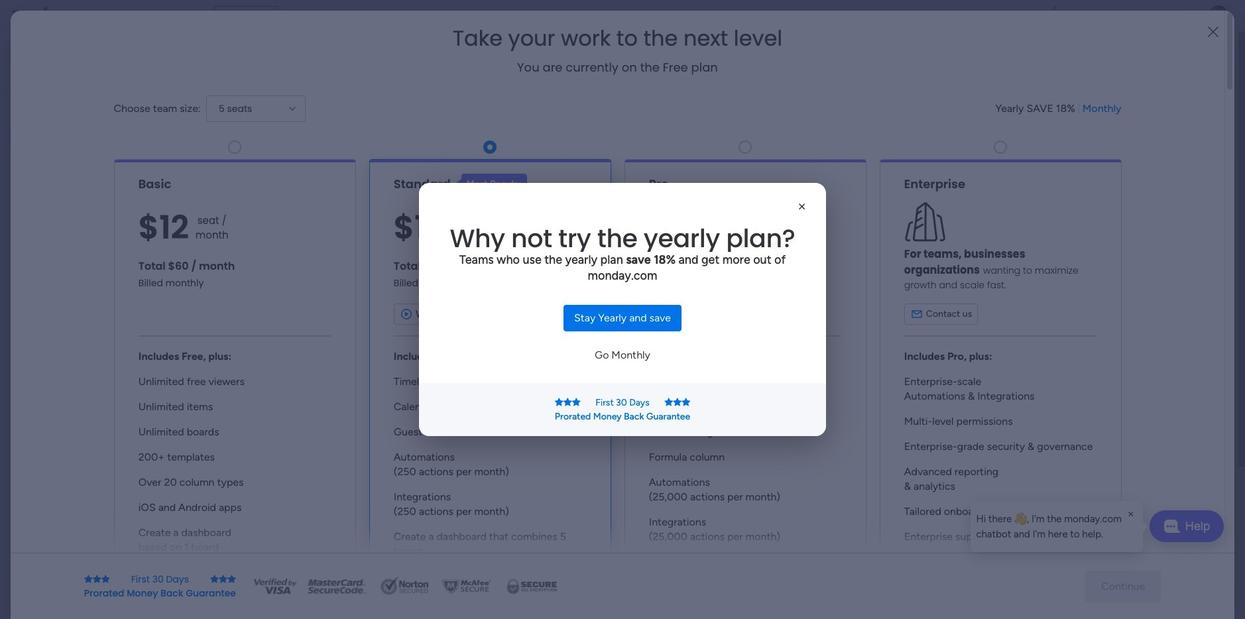 Task type: describe. For each thing, give the bounding box(es) containing it.
update feed image
[[1039, 9, 1052, 23]]

monday marketplace image
[[1097, 9, 1111, 23]]

templates image image
[[998, 267, 1174, 358]]

basic tier selected option
[[114, 159, 356, 598]]

circle o image
[[1006, 158, 1015, 168]]

help image
[[1159, 9, 1172, 23]]

close recently visited image
[[245, 108, 261, 124]]

add to favorites image
[[918, 242, 932, 256]]

public dashboard image
[[729, 242, 744, 257]]

check circle image
[[1006, 141, 1015, 151]]

search everything image
[[1130, 9, 1143, 23]]

mcafee secure image
[[440, 576, 493, 596]]

standard tier selected option
[[369, 159, 611, 598]]

tier options list box
[[114, 135, 1121, 598]]

getting started element
[[987, 483, 1185, 536]]

0 vertical spatial option
[[8, 40, 161, 61]]

quick search results list box
[[245, 124, 955, 462]]

chat bot icon image
[[1163, 520, 1180, 533]]

remove from favorites image
[[450, 242, 463, 256]]

add to favorites image
[[684, 242, 697, 256]]



Task type: vqa. For each thing, say whether or not it's contained in the screenshot.
templates image
yes



Task type: locate. For each thing, give the bounding box(es) containing it.
option
[[8, 40, 161, 61], [8, 62, 161, 84], [0, 157, 169, 159]]

see plans image
[[220, 9, 232, 23]]

0 horizontal spatial terry turtle image
[[276, 593, 302, 619]]

list box
[[0, 155, 169, 472]]

mastercard secure code image
[[304, 576, 370, 596]]

norton secured image
[[375, 576, 435, 596]]

select product image
[[12, 9, 25, 23]]

1 horizontal spatial star image
[[219, 574, 227, 584]]

1 vertical spatial option
[[8, 62, 161, 84]]

pro tier selected option
[[624, 159, 866, 598]]

0 horizontal spatial star image
[[84, 574, 93, 584]]

verified by visa image
[[252, 576, 298, 596]]

dialog
[[0, 0, 1245, 619], [971, 501, 1143, 552]]

component image
[[495, 263, 507, 275]]

star image
[[555, 398, 563, 407], [563, 398, 572, 407], [572, 398, 581, 407], [673, 398, 682, 407], [682, 398, 690, 407], [93, 574, 101, 584], [101, 574, 110, 584], [210, 574, 219, 584], [227, 574, 236, 584]]

2 element
[[378, 499, 394, 515], [378, 499, 394, 515]]

terry turtle image right help icon
[[1208, 5, 1229, 27]]

document
[[419, 183, 826, 436]]

heading
[[453, 27, 782, 50]]

terry turtle image
[[276, 545, 302, 572]]

enterprise tier selected option
[[879, 159, 1121, 598]]

close image
[[796, 200, 809, 213]]

ssl encrypted image
[[499, 576, 565, 596]]

invite members image
[[1068, 9, 1081, 23]]

2 vertical spatial option
[[0, 157, 169, 159]]

terry turtle image down terry turtle icon
[[276, 593, 302, 619]]

notifications image
[[1010, 9, 1023, 23]]

component image
[[729, 263, 741, 275]]

1 vertical spatial terry turtle image
[[276, 593, 302, 619]]

public board image
[[495, 242, 510, 257]]

terry turtle image
[[1208, 5, 1229, 27], [276, 593, 302, 619]]

help center element
[[987, 547, 1185, 600]]

billing cycle selection group
[[995, 101, 1121, 116]]

star image
[[664, 398, 673, 407], [84, 574, 93, 584], [219, 574, 227, 584]]

1 horizontal spatial terry turtle image
[[1208, 5, 1229, 27]]

2 image
[[1049, 1, 1061, 16]]

0 vertical spatial terry turtle image
[[1208, 5, 1229, 27]]

2 horizontal spatial star image
[[664, 398, 673, 407]]



